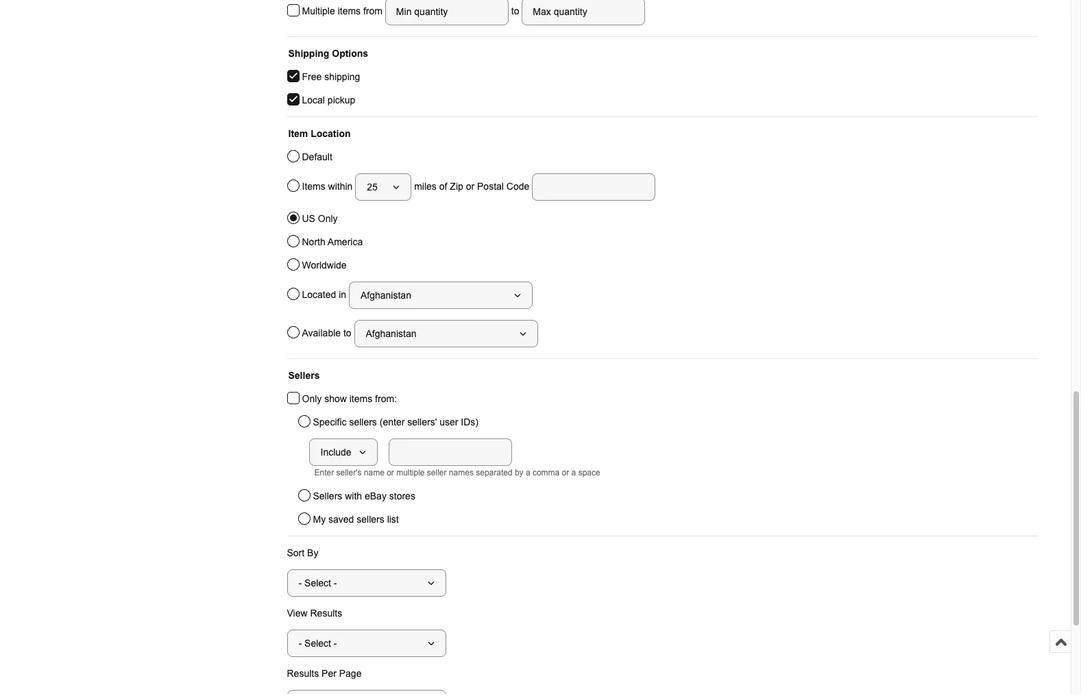 Task type: describe. For each thing, give the bounding box(es) containing it.
0 vertical spatial results
[[310, 608, 342, 619]]

enter
[[315, 468, 334, 478]]

1 vertical spatial items
[[350, 394, 373, 405]]

location
[[311, 128, 351, 139]]

free shipping
[[302, 71, 360, 82]]

default
[[302, 152, 333, 163]]

postal
[[477, 181, 504, 192]]

enter seller's name or multiple seller names separated by a comma or a space
[[315, 468, 601, 478]]

saved
[[329, 514, 354, 525]]

1 a from the left
[[526, 468, 531, 478]]

show
[[325, 394, 347, 405]]

item
[[288, 128, 308, 139]]

stores
[[389, 491, 416, 502]]

items
[[302, 181, 326, 192]]

by
[[515, 468, 524, 478]]

sellers for sellers with ebay stores
[[313, 491, 342, 502]]

Seller ID text field
[[389, 439, 512, 466]]

america
[[328, 237, 363, 248]]

or for name
[[387, 468, 394, 478]]

sellers'
[[408, 417, 437, 428]]

local pickup
[[302, 95, 356, 106]]

list
[[387, 514, 399, 525]]

0 vertical spatial only
[[318, 213, 338, 224]]

north america
[[302, 237, 363, 248]]

or for zip
[[466, 181, 475, 192]]

shipping options
[[288, 48, 368, 59]]

space
[[579, 468, 601, 478]]

by
[[307, 548, 319, 559]]

Zip or Postal Code text field
[[532, 174, 656, 201]]

from:
[[375, 394, 397, 405]]

per
[[322, 669, 337, 680]]

specific sellers (enter sellers' user ids)
[[313, 417, 479, 428]]

specific
[[313, 417, 347, 428]]

available
[[302, 328, 341, 339]]

comma
[[533, 468, 560, 478]]

view
[[287, 608, 308, 619]]

0 vertical spatial sellers
[[349, 417, 377, 428]]

us only
[[302, 213, 338, 224]]

miles of zip or postal code
[[412, 181, 532, 192]]

multiple
[[302, 5, 335, 16]]



Task type: vqa. For each thing, say whether or not it's contained in the screenshot.
'View Results'
yes



Task type: locate. For each thing, give the bounding box(es) containing it.
(enter
[[380, 417, 405, 428]]

my saved sellers list
[[313, 514, 399, 525]]

1 horizontal spatial a
[[572, 468, 576, 478]]

located in
[[302, 289, 349, 300]]

zip
[[450, 181, 464, 192]]

1 horizontal spatial or
[[466, 181, 475, 192]]

my
[[313, 514, 326, 525]]

free
[[302, 71, 322, 82]]

shipping
[[288, 48, 330, 59]]

sort by
[[287, 548, 319, 559]]

multiple
[[397, 468, 425, 478]]

Enter Maximum Quantity text field
[[522, 0, 646, 25]]

seller
[[427, 468, 447, 478]]

1 vertical spatial results
[[287, 669, 319, 680]]

or right comma
[[562, 468, 570, 478]]

a left space at the right of the page
[[572, 468, 576, 478]]

user
[[440, 417, 459, 428]]

2 a from the left
[[572, 468, 576, 478]]

results right view
[[310, 608, 342, 619]]

page
[[339, 669, 362, 680]]

items left from:
[[350, 394, 373, 405]]

name
[[364, 468, 385, 478]]

miles
[[414, 181, 437, 192]]

items within
[[302, 181, 356, 192]]

a right by
[[526, 468, 531, 478]]

multiple items from
[[302, 5, 385, 16]]

0 vertical spatial sellers
[[288, 370, 320, 381]]

only right us
[[318, 213, 338, 224]]

1 vertical spatial sellers
[[313, 491, 342, 502]]

sellers
[[288, 370, 320, 381], [313, 491, 342, 502]]

sellers down enter
[[313, 491, 342, 502]]

1 horizontal spatial to
[[509, 5, 522, 16]]

us
[[302, 213, 315, 224]]

a
[[526, 468, 531, 478], [572, 468, 576, 478]]

options
[[332, 48, 368, 59]]

0 vertical spatial items
[[338, 5, 361, 16]]

located
[[302, 289, 336, 300]]

of
[[440, 181, 448, 192]]

within
[[328, 181, 353, 192]]

north
[[302, 237, 326, 248]]

sellers with ebay stores
[[313, 491, 416, 502]]

1 vertical spatial to
[[344, 328, 352, 339]]

results per page
[[287, 669, 362, 680]]

from
[[364, 5, 383, 16]]

local
[[302, 95, 325, 106]]

ids)
[[461, 417, 479, 428]]

items left from
[[338, 5, 361, 16]]

Enter minimum quantity text field
[[385, 0, 509, 25]]

0 vertical spatial to
[[509, 5, 522, 16]]

available to
[[302, 328, 354, 339]]

sellers left list
[[357, 514, 385, 525]]

only show items from:
[[302, 394, 397, 405]]

or right name
[[387, 468, 394, 478]]

worldwide
[[302, 260, 347, 271]]

or
[[466, 181, 475, 192], [387, 468, 394, 478], [562, 468, 570, 478]]

sellers down available
[[288, 370, 320, 381]]

item location
[[288, 128, 351, 139]]

separated
[[476, 468, 513, 478]]

with
[[345, 491, 362, 502]]

0 horizontal spatial to
[[344, 328, 352, 339]]

ebay
[[365, 491, 387, 502]]

seller's
[[336, 468, 362, 478]]

sellers for sellers
[[288, 370, 320, 381]]

2 horizontal spatial or
[[562, 468, 570, 478]]

1 vertical spatial sellers
[[357, 514, 385, 525]]

pickup
[[328, 95, 356, 106]]

view results
[[287, 608, 342, 619]]

results
[[310, 608, 342, 619], [287, 669, 319, 680]]

to
[[509, 5, 522, 16], [344, 328, 352, 339]]

sellers down only show items from:
[[349, 417, 377, 428]]

items
[[338, 5, 361, 16], [350, 394, 373, 405]]

in
[[339, 289, 346, 300]]

0 horizontal spatial or
[[387, 468, 394, 478]]

sort
[[287, 548, 305, 559]]

names
[[449, 468, 474, 478]]

or right zip
[[466, 181, 475, 192]]

only
[[318, 213, 338, 224], [302, 394, 322, 405]]

1 vertical spatial only
[[302, 394, 322, 405]]

results left the per
[[287, 669, 319, 680]]

0 horizontal spatial a
[[526, 468, 531, 478]]

shipping
[[325, 71, 360, 82]]

code
[[507, 181, 530, 192]]

sellers
[[349, 417, 377, 428], [357, 514, 385, 525]]

only left show
[[302, 394, 322, 405]]



